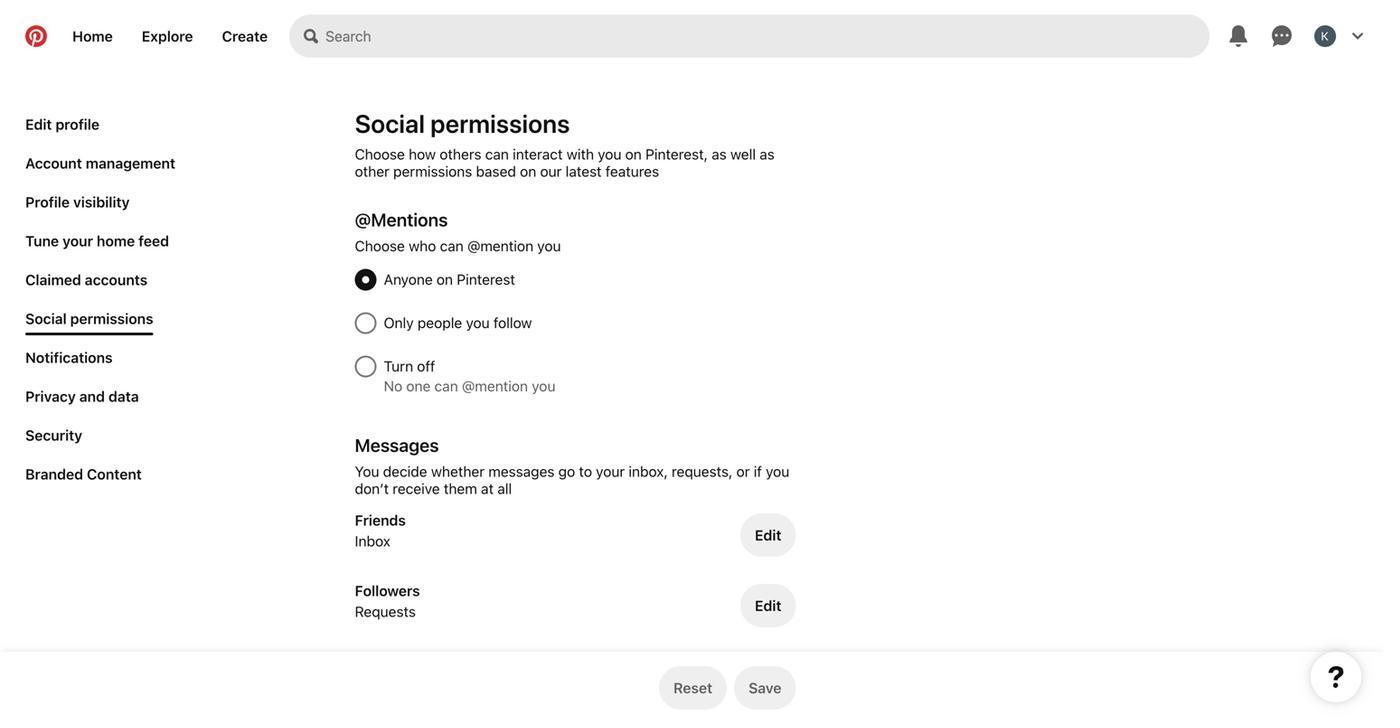 Task type: locate. For each thing, give the bounding box(es) containing it.
1 edit button from the top
[[741, 514, 796, 557]]

off
[[417, 358, 435, 375]]

2 vertical spatial permissions
[[70, 310, 153, 327]]

save
[[749, 680, 782, 697]]

0 horizontal spatial as
[[712, 146, 727, 163]]

edit left profile
[[25, 116, 52, 133]]

only people you follow
[[384, 314, 532, 332]]

management
[[86, 155, 175, 172]]

1 horizontal spatial as
[[760, 146, 775, 163]]

profile
[[25, 194, 70, 211]]

whether
[[431, 463, 485, 480]]

0 vertical spatial choose
[[355, 146, 405, 163]]

well
[[731, 146, 756, 163]]

0 vertical spatial @mention
[[468, 237, 534, 255]]

requests,
[[672, 463, 733, 480]]

edit button down if
[[741, 514, 796, 557]]

edit button for followers
[[741, 584, 796, 628]]

1 vertical spatial permissions
[[393, 163, 472, 180]]

anyone on pinterest
[[384, 271, 515, 288]]

0 vertical spatial your
[[63, 232, 93, 250]]

social inside list
[[25, 310, 67, 327]]

home link
[[58, 14, 127, 58]]

reset button
[[659, 667, 727, 710]]

you down follow at the top
[[532, 378, 556, 395]]

account management
[[25, 155, 175, 172]]

you inside messages you decide whether messages go to your inbox, requests, or if you don't receive them at all
[[766, 463, 790, 480]]

edit button
[[741, 514, 796, 557], [741, 584, 796, 628], [741, 655, 796, 698]]

edit
[[25, 116, 52, 133], [755, 527, 782, 544], [755, 597, 782, 615], [755, 668, 782, 685]]

branded content
[[25, 466, 142, 483]]

1 as from the left
[[712, 146, 727, 163]]

edit profile link
[[18, 109, 107, 140]]

visibility
[[73, 194, 130, 211]]

requests
[[355, 603, 416, 620]]

can
[[485, 146, 509, 163], [440, 237, 464, 255], [435, 378, 458, 395]]

choose left how
[[355, 146, 405, 163]]

can right others
[[485, 146, 509, 163]]

choose inside @mentions choose who can @mention you
[[355, 237, 405, 255]]

2 vertical spatial can
[[435, 378, 458, 395]]

your right to
[[596, 463, 625, 480]]

social down claimed
[[25, 310, 67, 327]]

no one can @mention you
[[384, 378, 556, 395]]

security link
[[18, 420, 90, 451]]

@mentions
[[355, 209, 448, 230]]

1 horizontal spatial social
[[355, 109, 425, 138]]

0 vertical spatial social
[[355, 109, 425, 138]]

0 vertical spatial can
[[485, 146, 509, 163]]

can right the who
[[440, 237, 464, 255]]

choose inside social permissions choose how others can interact with you on pinterest, as well as other permissions based on our latest features
[[355, 146, 405, 163]]

edit down if
[[755, 527, 782, 544]]

you down the our
[[538, 237, 561, 255]]

social
[[355, 109, 425, 138], [25, 310, 67, 327]]

profile visibility
[[25, 194, 130, 211]]

latest
[[566, 163, 602, 180]]

on left pinterest,
[[626, 146, 642, 163]]

your inside messages you decide whether messages go to your inbox, requests, or if you don't receive them at all
[[596, 463, 625, 480]]

choose down @mentions
[[355, 237, 405, 255]]

account
[[25, 155, 82, 172]]

you
[[598, 146, 622, 163], [538, 237, 561, 255], [466, 314, 490, 332], [532, 378, 556, 395], [766, 463, 790, 480]]

@mention up the pinterest
[[468, 237, 534, 255]]

on left the our
[[520, 163, 537, 180]]

explore
[[142, 28, 193, 45]]

1 vertical spatial social
[[25, 310, 67, 327]]

your right tune at the top left of page
[[63, 232, 93, 250]]

as left well
[[712, 146, 727, 163]]

edit inside edit profile link
[[25, 116, 52, 133]]

as right well
[[760, 146, 775, 163]]

privacy
[[25, 388, 76, 405]]

them
[[444, 480, 477, 497]]

list
[[18, 109, 183, 497]]

follow
[[494, 314, 532, 332]]

go
[[559, 463, 576, 480]]

you inside @mentions choose who can @mention you
[[538, 237, 561, 255]]

edit button for friends
[[741, 514, 796, 557]]

tune your home feed link
[[18, 225, 176, 257]]

pinterest,
[[646, 146, 708, 163]]

@mention
[[468, 237, 534, 255], [462, 378, 528, 395]]

1 vertical spatial choose
[[355, 237, 405, 255]]

0 vertical spatial permissions
[[431, 109, 570, 138]]

you inside social permissions choose how others can interact with you on pinterest, as well as other permissions based on our latest features
[[598, 146, 622, 163]]

you right if
[[766, 463, 790, 480]]

permissions up @mentions
[[393, 163, 472, 180]]

feed
[[139, 232, 169, 250]]

@mention down follow at the top
[[462, 378, 528, 395]]

social permissions choose how others can interact with you on pinterest, as well as other permissions based on our latest features
[[355, 109, 775, 180]]

social inside social permissions choose how others can interact with you on pinterest, as well as other permissions based on our latest features
[[355, 109, 425, 138]]

2 as from the left
[[760, 146, 775, 163]]

1 choose from the top
[[355, 146, 405, 163]]

1 vertical spatial edit button
[[741, 584, 796, 628]]

inbox
[[355, 533, 391, 550]]

permissions
[[431, 109, 570, 138], [393, 163, 472, 180], [70, 310, 153, 327]]

social up how
[[355, 109, 425, 138]]

followers
[[355, 582, 420, 600]]

on right the anyone
[[437, 271, 453, 288]]

messages
[[355, 435, 439, 456]]

create link
[[208, 14, 282, 58]]

edit button right reset button
[[741, 655, 796, 698]]

friends inbox
[[355, 512, 406, 550]]

interact
[[513, 146, 563, 163]]

notifications
[[25, 349, 113, 366]]

create
[[222, 28, 268, 45]]

0 vertical spatial edit button
[[741, 514, 796, 557]]

reset
[[674, 680, 713, 697]]

edit button up save "button"
[[741, 584, 796, 628]]

or
[[737, 463, 750, 480]]

0 horizontal spatial on
[[437, 271, 453, 288]]

your inside list
[[63, 232, 93, 250]]

permissions down accounts
[[70, 310, 153, 327]]

you right with
[[598, 146, 622, 163]]

0 horizontal spatial social
[[25, 310, 67, 327]]

notifications link
[[18, 342, 120, 374]]

list containing edit profile
[[18, 109, 183, 497]]

1 horizontal spatial your
[[596, 463, 625, 480]]

one
[[406, 378, 431, 395]]

receive
[[393, 480, 440, 497]]

other
[[355, 163, 390, 180]]

edit right reset button
[[755, 668, 782, 685]]

2 choose from the top
[[355, 237, 405, 255]]

choose
[[355, 146, 405, 163], [355, 237, 405, 255]]

0 horizontal spatial your
[[63, 232, 93, 250]]

your
[[63, 232, 93, 250], [596, 463, 625, 480]]

2 vertical spatial edit button
[[741, 655, 796, 698]]

claimed accounts
[[25, 271, 148, 289]]

Search text field
[[326, 14, 1210, 58]]

decide
[[383, 463, 428, 480]]

can right one
[[435, 378, 458, 395]]

2 edit button from the top
[[741, 584, 796, 628]]

as
[[712, 146, 727, 163], [760, 146, 775, 163]]

1 vertical spatial your
[[596, 463, 625, 480]]

with
[[567, 146, 594, 163]]

@mention inside @mentions choose who can @mention you
[[468, 237, 534, 255]]

permissions up based
[[431, 109, 570, 138]]

1 vertical spatial can
[[440, 237, 464, 255]]

turn off
[[384, 358, 435, 375]]



Task type: vqa. For each thing, say whether or not it's contained in the screenshot.
This Contains An Image Of: Pretty In Pink Kid'S Bathroom
no



Task type: describe. For each thing, give the bounding box(es) containing it.
messages you decide whether messages go to your inbox, requests, or if you don't receive them at all
[[355, 435, 790, 497]]

and
[[79, 388, 105, 405]]

if
[[754, 463, 762, 480]]

home
[[97, 232, 135, 250]]

tune
[[25, 232, 59, 250]]

people
[[418, 314, 462, 332]]

permissions for social permissions
[[70, 310, 153, 327]]

messages
[[489, 463, 555, 480]]

tune your home feed
[[25, 232, 169, 250]]

you left follow at the top
[[466, 314, 490, 332]]

you
[[355, 463, 379, 480]]

only
[[384, 314, 414, 332]]

based
[[476, 163, 516, 180]]

kendall parks image
[[1315, 25, 1337, 47]]

others
[[440, 146, 482, 163]]

content
[[87, 466, 142, 483]]

edit up save "button"
[[755, 597, 782, 615]]

followers requests
[[355, 582, 420, 620]]

claimed
[[25, 271, 81, 289]]

our
[[540, 163, 562, 180]]

branded content link
[[18, 459, 149, 490]]

edit profile
[[25, 116, 100, 133]]

security
[[25, 427, 82, 444]]

1 horizontal spatial on
[[520, 163, 537, 180]]

social for social permissions choose how others can interact with you on pinterest, as well as other permissions based on our latest features
[[355, 109, 425, 138]]

profile visibility link
[[18, 186, 137, 218]]

home
[[72, 28, 113, 45]]

save button
[[735, 667, 796, 710]]

to
[[579, 463, 592, 480]]

who
[[409, 237, 436, 255]]

can inside @mentions choose who can @mention you
[[440, 237, 464, 255]]

1 vertical spatial @mention
[[462, 378, 528, 395]]

permissions for social permissions choose how others can interact with you on pinterest, as well as other permissions based on our latest features
[[431, 109, 570, 138]]

social permissions link
[[18, 303, 161, 336]]

inbox,
[[629, 463, 668, 480]]

no
[[384, 378, 403, 395]]

social for social permissions
[[25, 310, 67, 327]]

social permissions
[[25, 310, 153, 327]]

can inside social permissions choose how others can interact with you on pinterest, as well as other permissions based on our latest features
[[485, 146, 509, 163]]

search icon image
[[304, 29, 319, 43]]

privacy and data
[[25, 388, 139, 405]]

pinterest
[[457, 271, 515, 288]]

2 horizontal spatial on
[[626, 146, 642, 163]]

friends
[[355, 512, 406, 529]]

at
[[481, 480, 494, 497]]

privacy and data link
[[18, 381, 146, 412]]

data
[[109, 388, 139, 405]]

@mentions choose who can @mention you
[[355, 209, 561, 255]]

don't
[[355, 480, 389, 497]]

how
[[409, 146, 436, 163]]

account management link
[[18, 147, 183, 179]]

3 edit button from the top
[[741, 655, 796, 698]]

explore link
[[127, 14, 208, 58]]

anyone
[[384, 271, 433, 288]]

accounts
[[85, 271, 148, 289]]

turn
[[384, 358, 413, 375]]

claimed accounts link
[[18, 264, 155, 296]]

profile
[[56, 116, 100, 133]]

features
[[606, 163, 660, 180]]

all
[[498, 480, 512, 497]]

branded
[[25, 466, 83, 483]]



